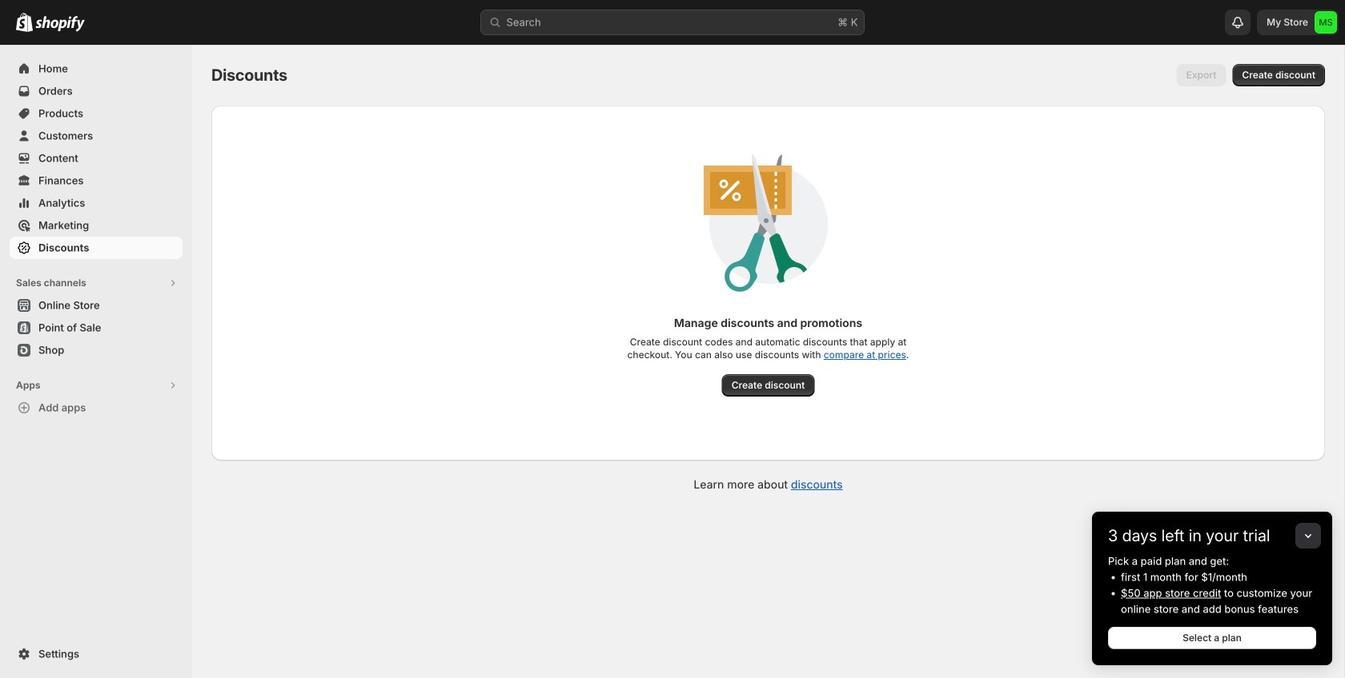Task type: locate. For each thing, give the bounding box(es) containing it.
shopify image
[[35, 16, 85, 32]]



Task type: describe. For each thing, give the bounding box(es) containing it.
my store image
[[1315, 11, 1337, 34]]

shopify image
[[16, 13, 33, 32]]



Task type: vqa. For each thing, say whether or not it's contained in the screenshot.
My Store 'Image'
yes



